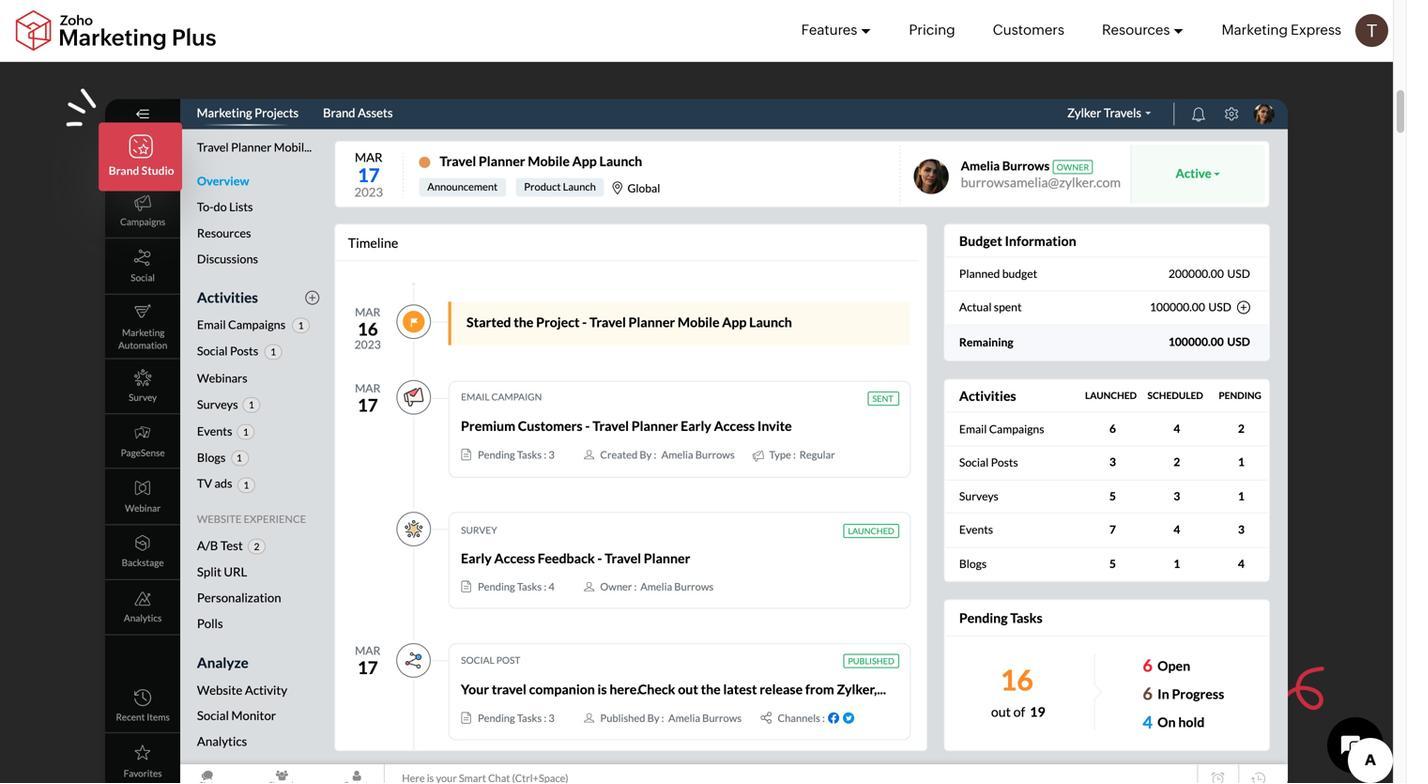 Task type: vqa. For each thing, say whether or not it's contained in the screenshot.
Customers 'link'
yes



Task type: locate. For each thing, give the bounding box(es) containing it.
resources link
[[1102, 0, 1185, 60]]

marketing
[[1222, 22, 1288, 38]]

marketing express link
[[1222, 0, 1342, 60]]

pricing
[[909, 22, 956, 38]]

customers link
[[993, 0, 1065, 60]]

terry turtle image
[[1356, 14, 1389, 47]]

all your marketing campaigns in one place image
[[105, 99, 1288, 783]]

features
[[802, 22, 858, 38]]



Task type: describe. For each thing, give the bounding box(es) containing it.
marketing express
[[1222, 22, 1342, 38]]

features link
[[802, 0, 872, 60]]

zoho marketingplus logo image
[[14, 10, 218, 51]]

pricing link
[[909, 0, 956, 60]]

customers
[[993, 22, 1065, 38]]

resources
[[1102, 22, 1171, 38]]

express
[[1291, 22, 1342, 38]]



